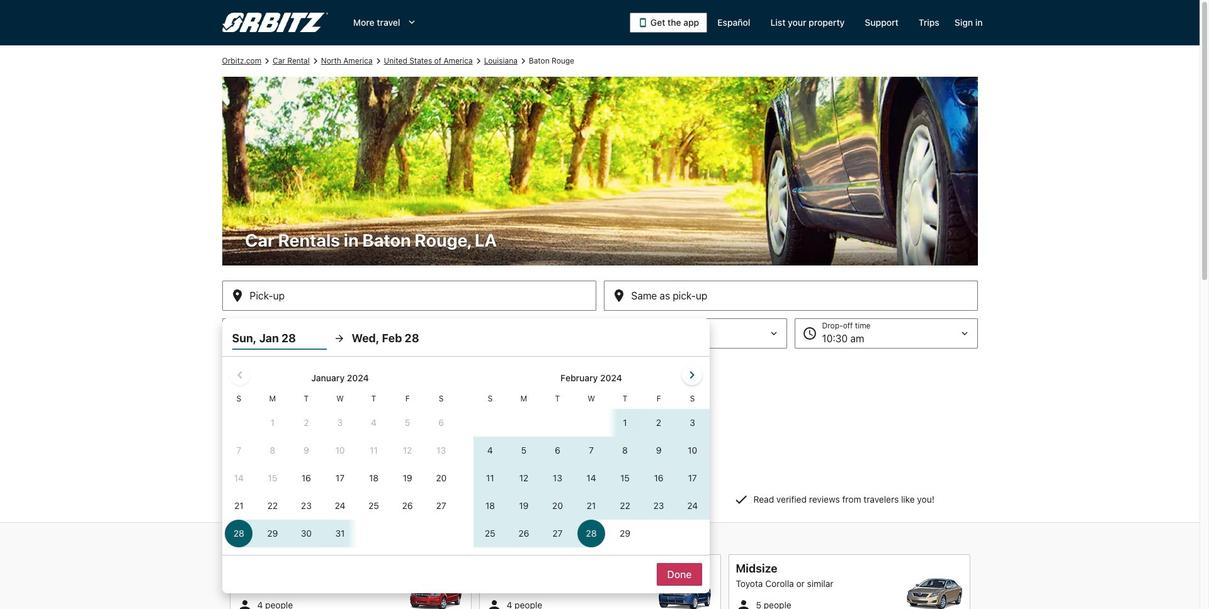 Task type: vqa. For each thing, say whether or not it's contained in the screenshot.
Business
no



Task type: locate. For each thing, give the bounding box(es) containing it.
0 horizontal spatial small image
[[237, 599, 252, 610]]

4 directional image from the left
[[473, 55, 484, 67]]

2 small image from the left
[[736, 599, 751, 610]]

small image
[[487, 599, 502, 610]]

previous month image
[[232, 368, 247, 383]]

1 horizontal spatial small image
[[736, 599, 751, 610]]

3 directional image from the left
[[373, 55, 384, 67]]

next month image
[[685, 368, 700, 383]]

main content
[[0, 45, 1200, 610]]

toyota corolla image
[[906, 579, 963, 610]]

ford focus image
[[657, 579, 714, 610]]

small image
[[237, 599, 252, 610], [736, 599, 751, 610]]

directional image
[[262, 55, 273, 67], [310, 55, 321, 67], [373, 55, 384, 67], [473, 55, 484, 67], [518, 55, 529, 67]]

breadcrumbs region
[[0, 45, 1200, 594]]

orbitz logo image
[[222, 13, 328, 33]]



Task type: describe. For each thing, give the bounding box(es) containing it.
1 small image from the left
[[237, 599, 252, 610]]

download the app button image
[[638, 18, 648, 28]]

1 directional image from the left
[[262, 55, 273, 67]]

chevrolet spark image
[[407, 579, 464, 610]]

2 directional image from the left
[[310, 55, 321, 67]]

5 directional image from the left
[[518, 55, 529, 67]]



